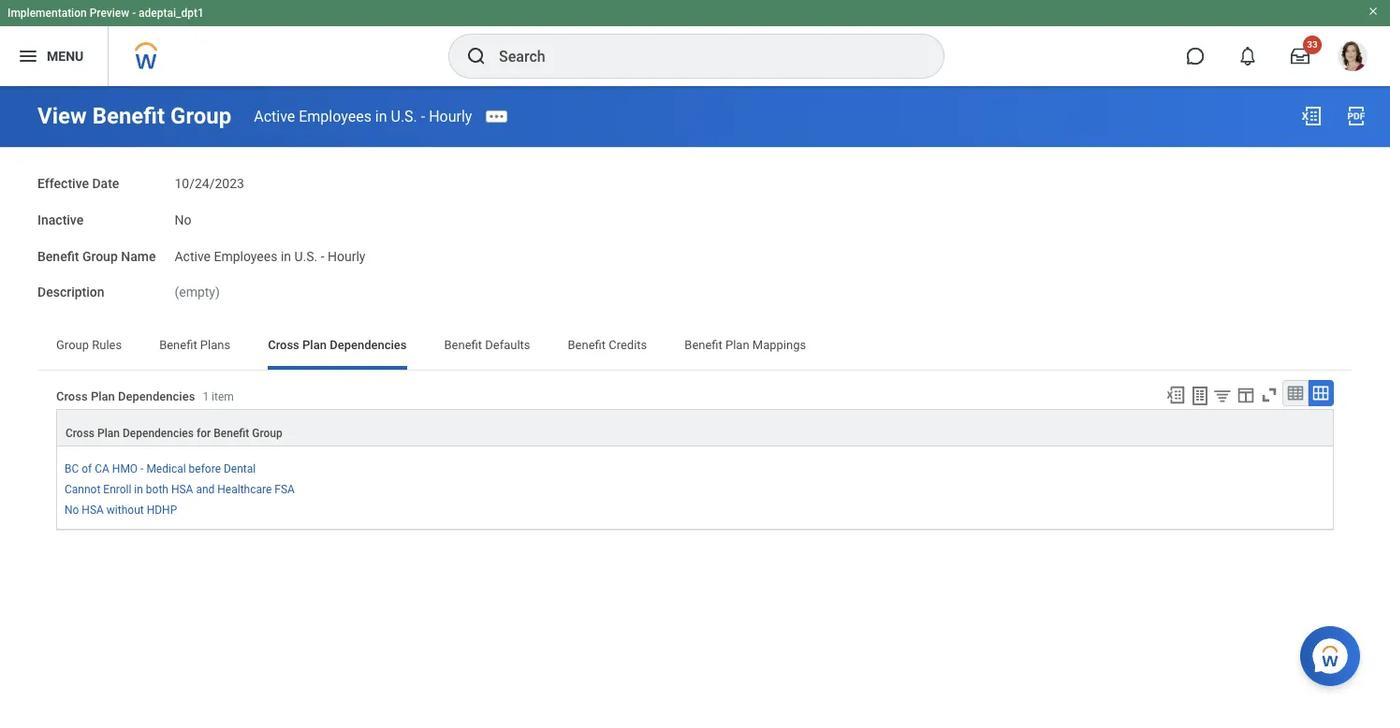 Task type: describe. For each thing, give the bounding box(es) containing it.
inactive
[[37, 212, 84, 227]]

and
[[196, 483, 215, 496]]

rules
[[92, 338, 122, 352]]

for
[[197, 427, 211, 440]]

- for benefit group name element
[[321, 249, 325, 264]]

0 horizontal spatial hsa
[[82, 504, 104, 517]]

view benefit group
[[37, 103, 232, 129]]

group inside cross plan dependencies for benefit group popup button
[[252, 427, 283, 440]]

benefit group name element
[[175, 237, 366, 265]]

group rules
[[56, 338, 122, 352]]

menu
[[47, 48, 84, 63]]

no hsa without hdhp link
[[65, 500, 177, 517]]

date
[[92, 176, 119, 191]]

enroll
[[103, 483, 131, 496]]

close environment banner image
[[1368, 6, 1379, 17]]

active for benefit group name element
[[175, 249, 211, 264]]

toolbar inside view benefit group main content
[[1157, 380, 1334, 409]]

33 button
[[1280, 36, 1322, 77]]

cross plan dependencies for benefit group row
[[56, 409, 1334, 447]]

cross for cross plan dependencies 1 item
[[56, 390, 88, 404]]

benefit group name
[[37, 249, 156, 264]]

description
[[37, 285, 105, 300]]

ca
[[95, 463, 109, 476]]

both
[[146, 483, 169, 496]]

cross plan dependencies for benefit group button
[[57, 410, 1334, 446]]

expand table image
[[1312, 384, 1331, 403]]

export to excel image for view benefit group
[[1301, 105, 1323, 127]]

bc of ca hmo - medical before dental link
[[65, 459, 256, 476]]

cannot
[[65, 483, 101, 496]]

active employees in u.s. - hourly for active employees in u.s. - hourly link
[[254, 107, 472, 125]]

cross plan dependencies
[[268, 338, 407, 352]]

benefit right view
[[92, 103, 165, 129]]

fsa
[[275, 483, 295, 496]]

menu button
[[0, 26, 108, 86]]

employees for active employees in u.s. - hourly link
[[299, 107, 372, 125]]

profile logan mcneil image
[[1338, 41, 1368, 75]]

group up effective date element
[[170, 103, 232, 129]]

export to excel image for cross plan dependencies
[[1166, 385, 1187, 405]]

hourly for active employees in u.s. - hourly link
[[429, 107, 472, 125]]

effective
[[37, 176, 89, 191]]

export to worksheets image
[[1189, 385, 1212, 407]]

plans
[[200, 338, 231, 352]]

view benefit group main content
[[0, 86, 1391, 599]]

effective date element
[[175, 165, 244, 193]]

benefit for benefit plans
[[159, 338, 197, 352]]

benefit for benefit plan mappings
[[685, 338, 723, 352]]

- inside menu 'banner'
[[132, 7, 136, 20]]

healthcare
[[218, 483, 272, 496]]

notifications large image
[[1239, 47, 1258, 66]]

group inside tab list
[[56, 338, 89, 352]]

adeptai_dpt1
[[139, 7, 204, 20]]

u.s. for benefit group name element
[[294, 249, 318, 264]]

hmo
[[112, 463, 138, 476]]

benefit for benefit group name
[[37, 249, 79, 264]]

table image
[[1287, 384, 1305, 403]]

in for active employees in u.s. - hourly link
[[375, 107, 387, 125]]

in for benefit group name element
[[281, 249, 291, 264]]

items selected list
[[65, 459, 325, 518]]

dependencies for cross plan dependencies
[[330, 338, 407, 352]]

cross plan dependencies 1 item
[[56, 390, 234, 404]]

view
[[37, 103, 87, 129]]

plan for cross plan dependencies 1 item
[[91, 390, 115, 404]]

effective date
[[37, 176, 119, 191]]

Search Workday  search field
[[499, 36, 906, 77]]

defaults
[[485, 338, 531, 352]]

benefit credits
[[568, 338, 647, 352]]

(empty)
[[175, 285, 220, 300]]

implementation preview -   adeptai_dpt1
[[7, 7, 204, 20]]

cannot enroll in both hsa and healthcare fsa
[[65, 483, 295, 496]]

inbox large image
[[1291, 47, 1310, 66]]

benefit plans
[[159, 338, 231, 352]]



Task type: vqa. For each thing, say whether or not it's contained in the screenshot.
Cross Plan Dependencies Dependencies
yes



Task type: locate. For each thing, give the bounding box(es) containing it.
hourly up cross plan dependencies
[[328, 249, 366, 264]]

tab list containing group rules
[[37, 325, 1353, 370]]

0 vertical spatial active employees in u.s. - hourly
[[254, 107, 472, 125]]

plan for cross plan dependencies
[[303, 338, 327, 352]]

1 horizontal spatial in
[[281, 249, 291, 264]]

employees for benefit group name element
[[214, 249, 278, 264]]

hourly inside benefit group name element
[[328, 249, 366, 264]]

33
[[1308, 39, 1318, 50]]

1
[[203, 391, 209, 404]]

10/24/2023
[[175, 176, 244, 191]]

group
[[170, 103, 232, 129], [82, 249, 118, 264], [56, 338, 89, 352], [252, 427, 283, 440]]

in inside benefit group name element
[[281, 249, 291, 264]]

1 horizontal spatial hourly
[[429, 107, 472, 125]]

no down cannot
[[65, 504, 79, 517]]

tab list inside view benefit group main content
[[37, 325, 1353, 370]]

plan for benefit plan mappings
[[726, 338, 750, 352]]

benefit inside popup button
[[214, 427, 249, 440]]

group left the name
[[82, 249, 118, 264]]

cross up of on the left of page
[[66, 427, 95, 440]]

preview
[[90, 7, 129, 20]]

credits
[[609, 338, 647, 352]]

1 horizontal spatial hsa
[[171, 483, 193, 496]]

dependencies for cross plan dependencies 1 item
[[118, 390, 195, 404]]

0 horizontal spatial u.s.
[[294, 249, 318, 264]]

cross down group rules
[[56, 390, 88, 404]]

medical
[[146, 463, 186, 476]]

1 horizontal spatial no
[[175, 212, 191, 227]]

benefit defaults
[[444, 338, 531, 352]]

in inside items selected list
[[134, 483, 143, 496]]

hsa
[[171, 483, 193, 496], [82, 504, 104, 517]]

hourly down search image on the top left of the page
[[429, 107, 472, 125]]

1 vertical spatial hourly
[[328, 249, 366, 264]]

active employees in u.s. - hourly
[[254, 107, 472, 125], [175, 249, 366, 264]]

- for active employees in u.s. - hourly link
[[421, 107, 425, 125]]

benefit plan mappings
[[685, 338, 806, 352]]

1 vertical spatial active
[[175, 249, 211, 264]]

active employees in u.s. - hourly link
[[254, 107, 472, 125]]

no for no
[[175, 212, 191, 227]]

hourly for benefit group name element
[[328, 249, 366, 264]]

1 horizontal spatial active
[[254, 107, 295, 125]]

benefit left "credits"
[[568, 338, 606, 352]]

0 horizontal spatial hourly
[[328, 249, 366, 264]]

- for bc of ca hmo - medical before dental link
[[141, 463, 144, 476]]

in for cannot enroll in both hsa and healthcare fsa link
[[134, 483, 143, 496]]

inactive element
[[175, 201, 191, 229]]

justify image
[[17, 45, 39, 67]]

hsa down cannot
[[82, 504, 104, 517]]

toolbar
[[1157, 380, 1334, 409]]

search image
[[465, 45, 488, 67]]

active employees in u.s. - hourly for benefit group name element
[[175, 249, 366, 264]]

1 horizontal spatial employees
[[299, 107, 372, 125]]

bc of ca hmo - medical before dental
[[65, 463, 256, 476]]

export to excel image inside toolbar
[[1166, 385, 1187, 405]]

0 vertical spatial employees
[[299, 107, 372, 125]]

dependencies inside popup button
[[123, 427, 194, 440]]

benefit right "credits"
[[685, 338, 723, 352]]

hsa left the and
[[171, 483, 193, 496]]

1 vertical spatial in
[[281, 249, 291, 264]]

2 vertical spatial dependencies
[[123, 427, 194, 440]]

benefit for benefit credits
[[568, 338, 606, 352]]

0 vertical spatial active
[[254, 107, 295, 125]]

0 vertical spatial export to excel image
[[1301, 105, 1323, 127]]

fullscreen image
[[1260, 385, 1280, 405]]

no hsa without hdhp
[[65, 504, 177, 517]]

cross for cross plan dependencies
[[268, 338, 300, 352]]

- inside items selected list
[[141, 463, 144, 476]]

active inside benefit group name element
[[175, 249, 211, 264]]

cross for cross plan dependencies for benefit group
[[66, 427, 95, 440]]

benefit for benefit defaults
[[444, 338, 482, 352]]

2 vertical spatial cross
[[66, 427, 95, 440]]

0 horizontal spatial in
[[134, 483, 143, 496]]

of
[[82, 463, 92, 476]]

1 vertical spatial u.s.
[[294, 249, 318, 264]]

u.s.
[[391, 107, 418, 125], [294, 249, 318, 264]]

0 vertical spatial dependencies
[[330, 338, 407, 352]]

group left rules
[[56, 338, 89, 352]]

select to filter grid data image
[[1213, 386, 1233, 405]]

no down 10/24/2023
[[175, 212, 191, 227]]

1 horizontal spatial export to excel image
[[1301, 105, 1323, 127]]

plan
[[303, 338, 327, 352], [726, 338, 750, 352], [91, 390, 115, 404], [97, 427, 120, 440]]

export to excel image
[[1301, 105, 1323, 127], [1166, 385, 1187, 405]]

1 horizontal spatial u.s.
[[391, 107, 418, 125]]

1 vertical spatial active employees in u.s. - hourly
[[175, 249, 366, 264]]

benefit left defaults
[[444, 338, 482, 352]]

0 vertical spatial no
[[175, 212, 191, 227]]

cross
[[268, 338, 300, 352], [56, 390, 88, 404], [66, 427, 95, 440]]

- inside benefit group name element
[[321, 249, 325, 264]]

no inside items selected list
[[65, 504, 79, 517]]

0 horizontal spatial active
[[175, 249, 211, 264]]

1 vertical spatial no
[[65, 504, 79, 517]]

active for active employees in u.s. - hourly link
[[254, 107, 295, 125]]

view printable version (pdf) image
[[1346, 105, 1368, 127]]

-
[[132, 7, 136, 20], [421, 107, 425, 125], [321, 249, 325, 264], [141, 463, 144, 476]]

2 horizontal spatial in
[[375, 107, 387, 125]]

active
[[254, 107, 295, 125], [175, 249, 211, 264]]

no for no hsa without hdhp
[[65, 504, 79, 517]]

menu banner
[[0, 0, 1391, 86]]

benefit left plans
[[159, 338, 197, 352]]

benefit
[[92, 103, 165, 129], [37, 249, 79, 264], [159, 338, 197, 352], [444, 338, 482, 352], [568, 338, 606, 352], [685, 338, 723, 352], [214, 427, 249, 440]]

0 vertical spatial in
[[375, 107, 387, 125]]

2 vertical spatial in
[[134, 483, 143, 496]]

0 horizontal spatial export to excel image
[[1166, 385, 1187, 405]]

without
[[107, 504, 144, 517]]

export to excel image left the view printable version (pdf) 'icon'
[[1301, 105, 1323, 127]]

1 vertical spatial hsa
[[82, 504, 104, 517]]

cross plan dependencies for benefit group
[[66, 427, 283, 440]]

cross right plans
[[268, 338, 300, 352]]

employees
[[299, 107, 372, 125], [214, 249, 278, 264]]

0 vertical spatial cross
[[268, 338, 300, 352]]

0 vertical spatial u.s.
[[391, 107, 418, 125]]

0 vertical spatial hsa
[[171, 483, 193, 496]]

0 vertical spatial hourly
[[429, 107, 472, 125]]

plan inside popup button
[[97, 427, 120, 440]]

bc
[[65, 463, 79, 476]]

click to view/edit grid preferences image
[[1236, 385, 1257, 405]]

cross inside tab list
[[268, 338, 300, 352]]

item
[[212, 391, 234, 404]]

dependencies for cross plan dependencies for benefit group
[[123, 427, 194, 440]]

name
[[121, 249, 156, 264]]

1 vertical spatial export to excel image
[[1166, 385, 1187, 405]]

group up dental
[[252, 427, 283, 440]]

implementation
[[7, 7, 87, 20]]

1 vertical spatial dependencies
[[118, 390, 195, 404]]

hdhp
[[147, 504, 177, 517]]

no
[[175, 212, 191, 227], [65, 504, 79, 517]]

1 vertical spatial cross
[[56, 390, 88, 404]]

u.s. inside benefit group name element
[[294, 249, 318, 264]]

0 horizontal spatial employees
[[214, 249, 278, 264]]

before
[[189, 463, 221, 476]]

u.s. for active employees in u.s. - hourly link
[[391, 107, 418, 125]]

mappings
[[753, 338, 806, 352]]

cross inside popup button
[[66, 427, 95, 440]]

dental
[[224, 463, 256, 476]]

employees inside benefit group name element
[[214, 249, 278, 264]]

1 vertical spatial employees
[[214, 249, 278, 264]]

0 horizontal spatial no
[[65, 504, 79, 517]]

in
[[375, 107, 387, 125], [281, 249, 291, 264], [134, 483, 143, 496]]

export to excel image left export to worksheets icon
[[1166, 385, 1187, 405]]

benefit down inactive
[[37, 249, 79, 264]]

dependencies
[[330, 338, 407, 352], [118, 390, 195, 404], [123, 427, 194, 440]]

hourly
[[429, 107, 472, 125], [328, 249, 366, 264]]

benefit right the for
[[214, 427, 249, 440]]

plan for cross plan dependencies for benefit group
[[97, 427, 120, 440]]

tab list
[[37, 325, 1353, 370]]

cannot enroll in both hsa and healthcare fsa link
[[65, 480, 295, 496]]



